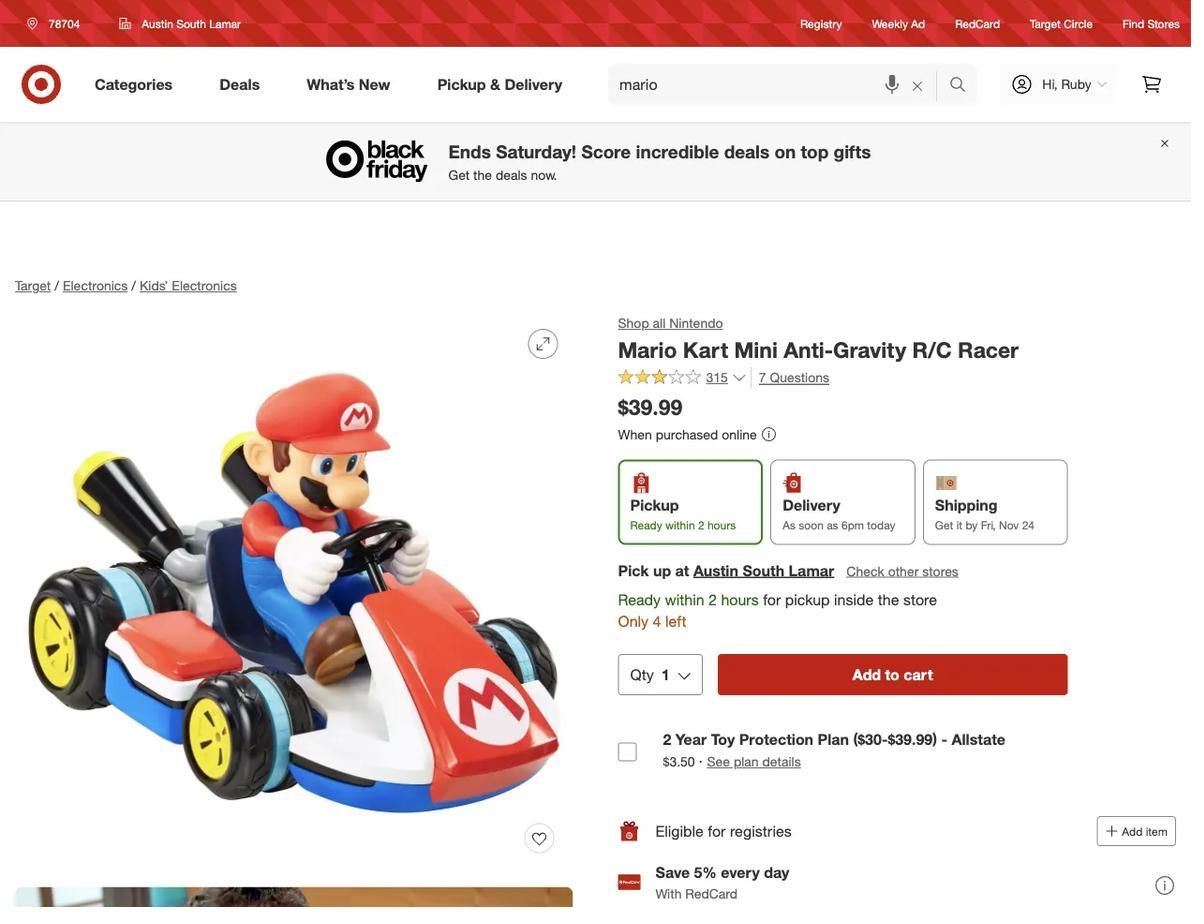 Task type: vqa. For each thing, say whether or not it's contained in the screenshot.
Clear
no



Task type: locate. For each thing, give the bounding box(es) containing it.
it
[[957, 518, 963, 532]]

weekly ad
[[872, 16, 925, 30]]

deals left the on
[[724, 141, 770, 162]]

lamar up deals
[[209, 16, 241, 30]]

hours up pick up at austin south lamar
[[707, 518, 736, 532]]

anti-
[[784, 336, 833, 363]]

registry link
[[800, 15, 842, 31]]

target left circle at the top of page
[[1030, 16, 1061, 30]]

1 vertical spatial south
[[743, 561, 785, 580]]

for
[[763, 590, 781, 609], [708, 822, 726, 840]]

check other stores button
[[846, 561, 960, 581]]

austin right "at"
[[693, 561, 738, 580]]

ready up only
[[618, 590, 661, 609]]

add for add item
[[1122, 824, 1143, 838]]

0 vertical spatial austin
[[142, 16, 173, 30]]

hi, ruby
[[1042, 76, 1092, 92]]

0 horizontal spatial pickup
[[437, 75, 486, 93]]

0 vertical spatial target
[[1030, 16, 1061, 30]]

1 vertical spatial add
[[1122, 824, 1143, 838]]

1 vertical spatial the
[[878, 590, 899, 609]]

qty 1
[[630, 666, 670, 684]]

electronics right kids'
[[172, 277, 237, 294]]

lamar inside austin south lamar dropdown button
[[209, 16, 241, 30]]

1 horizontal spatial target
[[1030, 16, 1061, 30]]

registry
[[800, 16, 842, 30]]

allstate
[[952, 731, 1006, 749]]

0 vertical spatial lamar
[[209, 16, 241, 30]]

6pm
[[842, 518, 864, 532]]

0 vertical spatial deals
[[724, 141, 770, 162]]

1 horizontal spatial 2
[[698, 518, 704, 532]]

2 down pick up at austin south lamar
[[709, 590, 717, 609]]

mario kart mini anti-gravity r/c racer, 1 of 23 image
[[15, 314, 573, 872]]

pickup up 'up'
[[630, 496, 679, 514]]

deals link
[[204, 64, 283, 105]]

pickup ready within 2 hours
[[630, 496, 736, 532]]

electronics link
[[63, 277, 128, 294]]

1 horizontal spatial for
[[763, 590, 781, 609]]

$39.99
[[618, 394, 683, 420]]

1 horizontal spatial the
[[878, 590, 899, 609]]

redcard down 5%
[[685, 885, 738, 902]]

0 horizontal spatial get
[[448, 166, 470, 183]]

incredible
[[636, 141, 719, 162]]

2 vertical spatial 2
[[663, 731, 671, 749]]

kids' electronics link
[[140, 277, 237, 294]]

other
[[888, 563, 919, 579]]

gifts
[[834, 141, 871, 162]]

1 vertical spatial hours
[[721, 590, 759, 609]]

deals left now.
[[496, 166, 527, 183]]

0 horizontal spatial target
[[15, 277, 51, 294]]

1 vertical spatial deals
[[496, 166, 527, 183]]

hours down pick up at austin south lamar
[[721, 590, 759, 609]]

pickup for ready
[[630, 496, 679, 514]]

lamar up pickup
[[789, 561, 834, 580]]

0 horizontal spatial add
[[853, 666, 881, 684]]

redcard right ad
[[955, 16, 1000, 30]]

0 vertical spatial get
[[448, 166, 470, 183]]

add left to
[[853, 666, 881, 684]]

1 horizontal spatial lamar
[[789, 561, 834, 580]]

0 vertical spatial within
[[665, 518, 695, 532]]

within inside pickup ready within 2 hours
[[665, 518, 695, 532]]

ruby
[[1061, 76, 1092, 92]]

2 up pick up at austin south lamar
[[698, 518, 704, 532]]

purchased
[[656, 426, 718, 442]]

pickup left & on the top left
[[437, 75, 486, 93]]

as
[[783, 518, 796, 532]]

south
[[176, 16, 206, 30], [743, 561, 785, 580]]

target / electronics / kids' electronics
[[15, 277, 237, 294]]

target for target / electronics / kids' electronics
[[15, 277, 51, 294]]

shipping
[[935, 496, 998, 514]]

1 vertical spatial target
[[15, 277, 51, 294]]

2 horizontal spatial 2
[[709, 590, 717, 609]]

None checkbox
[[618, 743, 637, 762]]

$39.99)
[[888, 731, 937, 749]]

1 vertical spatial pickup
[[630, 496, 679, 514]]

within up "at"
[[665, 518, 695, 532]]

electronics left kids'
[[63, 277, 128, 294]]

0 vertical spatial the
[[473, 166, 492, 183]]

1 horizontal spatial add
[[1122, 824, 1143, 838]]

add to cart
[[853, 666, 933, 684]]

target left electronics link
[[15, 277, 51, 294]]

pickup for &
[[437, 75, 486, 93]]

electronics
[[63, 277, 128, 294], [172, 277, 237, 294]]

0 horizontal spatial redcard
[[685, 885, 738, 902]]

south up 'deals' link
[[176, 16, 206, 30]]

1 vertical spatial delivery
[[783, 496, 840, 514]]

4
[[653, 612, 661, 630]]

delivery up soon
[[783, 496, 840, 514]]

delivery
[[505, 75, 562, 93], [783, 496, 840, 514]]

shop all nintendo mario kart mini anti-gravity r/c racer
[[618, 315, 1019, 363]]

qty
[[630, 666, 654, 684]]

categories link
[[79, 64, 196, 105]]

within
[[665, 518, 695, 532], [665, 590, 704, 609]]

for inside ready within 2 hours for pickup inside the store only 4 left
[[763, 590, 781, 609]]

1 horizontal spatial south
[[743, 561, 785, 580]]

0 vertical spatial pickup
[[437, 75, 486, 93]]

pickup inside pickup ready within 2 hours
[[630, 496, 679, 514]]

1 horizontal spatial redcard
[[955, 16, 1000, 30]]

add inside add item button
[[1122, 824, 1143, 838]]

south up ready within 2 hours for pickup inside the store only 4 left on the bottom of page
[[743, 561, 785, 580]]

2 inside ready within 2 hours for pickup inside the store only 4 left
[[709, 590, 717, 609]]

target inside 'link'
[[1030, 16, 1061, 30]]

delivery inside delivery as soon as 6pm today
[[783, 496, 840, 514]]

what's new
[[307, 75, 390, 93]]

1 vertical spatial redcard
[[685, 885, 738, 902]]

0 vertical spatial add
[[853, 666, 881, 684]]

target circle link
[[1030, 15, 1093, 31]]

0 vertical spatial hours
[[707, 518, 736, 532]]

for right eligible
[[708, 822, 726, 840]]

ready up pick
[[630, 518, 662, 532]]

0 horizontal spatial the
[[473, 166, 492, 183]]

0 horizontal spatial lamar
[[209, 16, 241, 30]]

austin up categories link
[[142, 16, 173, 30]]

add inside add to cart button
[[853, 666, 881, 684]]

1 horizontal spatial austin
[[693, 561, 738, 580]]

0 horizontal spatial 2
[[663, 731, 671, 749]]

1 vertical spatial get
[[935, 518, 953, 532]]

1 vertical spatial ready
[[618, 590, 661, 609]]

add left "item"
[[1122, 824, 1143, 838]]

the down check other stores button
[[878, 590, 899, 609]]

1
[[662, 666, 670, 684]]

inside
[[834, 590, 874, 609]]

1 horizontal spatial delivery
[[783, 496, 840, 514]]

protection
[[739, 731, 814, 749]]

stores
[[922, 563, 959, 579]]

austin inside dropdown button
[[142, 16, 173, 30]]

austin south lamar
[[142, 16, 241, 30]]

0 vertical spatial ready
[[630, 518, 662, 532]]

get down 'ends'
[[448, 166, 470, 183]]

1 vertical spatial within
[[665, 590, 704, 609]]

deals
[[724, 141, 770, 162], [496, 166, 527, 183]]

search button
[[941, 64, 986, 109]]

0 vertical spatial south
[[176, 16, 206, 30]]

2 left year
[[663, 731, 671, 749]]

0 horizontal spatial south
[[176, 16, 206, 30]]

ready within 2 hours for pickup inside the store only 4 left
[[618, 590, 937, 630]]

target
[[1030, 16, 1061, 30], [15, 277, 51, 294]]

redcard inside save 5% every day with redcard
[[685, 885, 738, 902]]

1 horizontal spatial electronics
[[172, 277, 237, 294]]

for down austin south lamar button
[[763, 590, 781, 609]]

0 vertical spatial for
[[763, 590, 781, 609]]

/ left kids'
[[132, 277, 136, 294]]

1 horizontal spatial get
[[935, 518, 953, 532]]

pickup & delivery link
[[421, 64, 586, 105]]

$3.50
[[663, 753, 695, 770]]

the
[[473, 166, 492, 183], [878, 590, 899, 609]]

image gallery element
[[15, 314, 573, 907]]

add
[[853, 666, 881, 684], [1122, 824, 1143, 838]]

0 horizontal spatial delivery
[[505, 75, 562, 93]]

stores
[[1148, 16, 1180, 30]]

hours
[[707, 518, 736, 532], [721, 590, 759, 609]]

7 questions
[[759, 369, 829, 386]]

1 vertical spatial for
[[708, 822, 726, 840]]

0 vertical spatial 2
[[698, 518, 704, 532]]

What can we help you find? suggestions appear below search field
[[608, 64, 954, 105]]

2 year toy protection plan ($30-$39.99) - allstate $3.50 · see plan details
[[663, 731, 1006, 770]]

target for target circle
[[1030, 16, 1061, 30]]

1 horizontal spatial pickup
[[630, 496, 679, 514]]

delivery right & on the top left
[[505, 75, 562, 93]]

get inside ends saturday! score incredible deals on top gifts get the deals now.
[[448, 166, 470, 183]]

mario
[[618, 336, 677, 363]]

left
[[665, 612, 686, 630]]

2 inside 2 year toy protection plan ($30-$39.99) - allstate $3.50 · see plan details
[[663, 731, 671, 749]]

the down 'ends'
[[473, 166, 492, 183]]

hi,
[[1042, 76, 1058, 92]]

plan
[[734, 753, 759, 770]]

at
[[675, 561, 689, 580]]

1 horizontal spatial deals
[[724, 141, 770, 162]]

0 horizontal spatial electronics
[[63, 277, 128, 294]]

get
[[448, 166, 470, 183], [935, 518, 953, 532]]

/ right target link
[[55, 277, 59, 294]]

within up 'left'
[[665, 590, 704, 609]]

get left it
[[935, 518, 953, 532]]

5%
[[694, 864, 717, 882]]

0 horizontal spatial /
[[55, 277, 59, 294]]

0 horizontal spatial austin
[[142, 16, 173, 30]]

1 horizontal spatial /
[[132, 277, 136, 294]]

pick up at austin south lamar
[[618, 561, 834, 580]]

1 vertical spatial 2
[[709, 590, 717, 609]]



Task type: describe. For each thing, give the bounding box(es) containing it.
-
[[941, 731, 948, 749]]

toy
[[711, 731, 735, 749]]

up
[[653, 561, 671, 580]]

shop
[[618, 315, 649, 331]]

24
[[1022, 518, 1035, 532]]

check
[[847, 563, 884, 579]]

get inside shipping get it by fri, nov 24
[[935, 518, 953, 532]]

gravity
[[833, 336, 906, 363]]

1 vertical spatial austin
[[693, 561, 738, 580]]

7
[[759, 369, 766, 386]]

online
[[722, 426, 757, 442]]

details
[[762, 753, 801, 770]]

find stores
[[1123, 16, 1180, 30]]

today
[[867, 518, 895, 532]]

when purchased online
[[618, 426, 757, 442]]

day
[[764, 864, 789, 882]]

2 electronics from the left
[[172, 277, 237, 294]]

questions
[[770, 369, 829, 386]]

ready inside pickup ready within 2 hours
[[630, 518, 662, 532]]

top
[[801, 141, 829, 162]]

within inside ready within 2 hours for pickup inside the store only 4 left
[[665, 590, 704, 609]]

1 vertical spatial lamar
[[789, 561, 834, 580]]

score
[[581, 141, 631, 162]]

1 electronics from the left
[[63, 277, 128, 294]]

7 questions link
[[751, 367, 829, 389]]

pickup & delivery
[[437, 75, 562, 93]]

circle
[[1064, 16, 1093, 30]]

racer
[[958, 336, 1019, 363]]

ad
[[911, 16, 925, 30]]

add to cart button
[[718, 654, 1068, 696]]

nintendo
[[669, 315, 723, 331]]

to
[[885, 666, 900, 684]]

r/c
[[912, 336, 952, 363]]

315 link
[[618, 367, 747, 390]]

0 horizontal spatial deals
[[496, 166, 527, 183]]

save 5% every day with redcard
[[656, 864, 789, 902]]

mini
[[734, 336, 778, 363]]

add item
[[1122, 824, 1168, 838]]

every
[[721, 864, 760, 882]]

save
[[656, 864, 690, 882]]

search
[[941, 77, 986, 95]]

registries
[[730, 822, 792, 840]]

see
[[707, 753, 730, 770]]

on
[[775, 141, 796, 162]]

78704
[[49, 16, 80, 30]]

austin south lamar button
[[107, 7, 253, 40]]

what's new link
[[291, 64, 414, 105]]

deals
[[220, 75, 260, 93]]

with
[[656, 885, 682, 902]]

weekly ad link
[[872, 15, 925, 31]]

($30-
[[853, 731, 888, 749]]

add item button
[[1097, 816, 1176, 846]]

0 vertical spatial delivery
[[505, 75, 562, 93]]

ready inside ready within 2 hours for pickup inside the store only 4 left
[[618, 590, 661, 609]]

store
[[903, 590, 937, 609]]

austin south lamar button
[[693, 560, 834, 581]]

the inside ends saturday! score incredible deals on top gifts get the deals now.
[[473, 166, 492, 183]]

new
[[359, 75, 390, 93]]

hours inside ready within 2 hours for pickup inside the store only 4 left
[[721, 590, 759, 609]]

0 vertical spatial redcard
[[955, 16, 1000, 30]]

hours inside pickup ready within 2 hours
[[707, 518, 736, 532]]

delivery as soon as 6pm today
[[783, 496, 895, 532]]

2 inside pickup ready within 2 hours
[[698, 518, 704, 532]]

redcard link
[[955, 15, 1000, 31]]

south inside dropdown button
[[176, 16, 206, 30]]

as
[[827, 518, 838, 532]]

·
[[699, 752, 703, 770]]

&
[[490, 75, 500, 93]]

pickup
[[785, 590, 830, 609]]

by
[[966, 518, 978, 532]]

plan
[[818, 731, 849, 749]]

target circle
[[1030, 16, 1093, 30]]

0 horizontal spatial for
[[708, 822, 726, 840]]

the inside ready within 2 hours for pickup inside the store only 4 left
[[878, 590, 899, 609]]

only
[[618, 612, 649, 630]]

nov
[[999, 518, 1019, 532]]

pick
[[618, 561, 649, 580]]

kids'
[[140, 277, 168, 294]]

eligible
[[656, 822, 704, 840]]

when
[[618, 426, 652, 442]]

2 / from the left
[[132, 277, 136, 294]]

ends saturday! score incredible deals on top gifts get the deals now.
[[448, 141, 871, 183]]

1 / from the left
[[55, 277, 59, 294]]

target link
[[15, 277, 51, 294]]

eligible for registries
[[656, 822, 792, 840]]

find stores link
[[1123, 15, 1180, 31]]

item
[[1146, 824, 1168, 838]]

fri,
[[981, 518, 996, 532]]

ends
[[448, 141, 491, 162]]

categories
[[95, 75, 173, 93]]

kart
[[683, 336, 728, 363]]

find
[[1123, 16, 1144, 30]]

add for add to cart
[[853, 666, 881, 684]]

check other stores
[[847, 563, 959, 579]]



